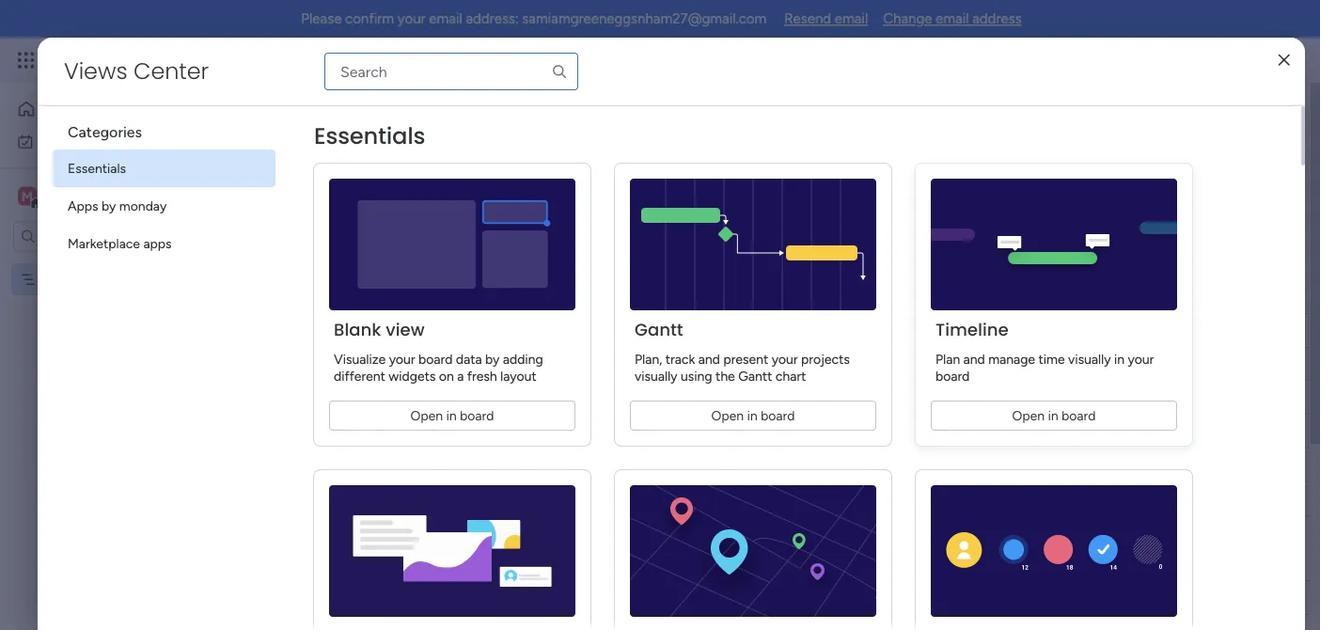Task type: describe. For each thing, give the bounding box(es) containing it.
1 horizontal spatial on
[[826, 357, 841, 373]]

different
[[334, 368, 385, 384]]

items
[[1078, 358, 1108, 373]]

address:
[[466, 10, 519, 27]]

your inside button
[[771, 139, 797, 155]]

add to favorites image
[[570, 107, 589, 126]]

main for main workspace
[[43, 187, 76, 205]]

board for gantt
[[761, 408, 795, 424]]

green egg 3
[[355, 424, 429, 440]]

open in board for timeline
[[1012, 408, 1096, 424]]

essentials option
[[53, 150, 276, 187]]

this
[[323, 282, 358, 306]]

budget for second budget "field" from the bottom
[[1184, 323, 1227, 339]]

see
[[329, 52, 351, 68]]

my
[[41, 134, 59, 150]]

$1,000
[[1186, 391, 1224, 406]]

other
[[1058, 425, 1089, 440]]

sum
[[1195, 500, 1216, 513]]

invite
[[1187, 109, 1220, 125]]

in for plan,
[[747, 408, 758, 424]]

integrate
[[966, 173, 1020, 189]]

0 vertical spatial monday
[[84, 49, 148, 71]]

activity
[[1063, 109, 1109, 125]]

nov 16
[[926, 357, 963, 372]]

visually inside gantt plan, track and present your projects visually using the gantt chart
[[635, 368, 678, 384]]

in for plan
[[1048, 408, 1059, 424]]

v2 done deadline image
[[883, 389, 898, 407]]

by inside blank view visualize your board data by adding different widgets on a fresh layout
[[485, 351, 500, 367]]

view
[[386, 318, 425, 342]]

see plans button
[[303, 46, 394, 74]]

Search in workspace field
[[39, 226, 157, 247]]

home button
[[11, 94, 202, 124]]

column information image
[[851, 590, 866, 605]]

status
[[794, 590, 833, 606]]

$1,600 sum
[[1185, 487, 1225, 513]]

set
[[548, 139, 566, 155]]

manage
[[989, 351, 1035, 367]]

my work button
[[11, 126, 202, 157]]

due for first due date field from the bottom
[[915, 590, 939, 606]]

options image
[[1256, 104, 1279, 127]]

date for 2nd due date field from the bottom of the page
[[942, 323, 969, 339]]

Search for a column type search field
[[324, 53, 578, 90]]

2
[[421, 390, 429, 406]]

by inside option
[[102, 198, 116, 214]]

green for green egg 2
[[355, 390, 392, 406]]

2 owner field from the top
[[679, 587, 728, 608]]

and inside timeline plan and manage time visually in your board
[[964, 351, 985, 367]]

17
[[952, 390, 963, 405]]

dapulse integrations image
[[944, 174, 958, 188]]

main for main table
[[314, 173, 342, 189]]

confirm
[[345, 10, 394, 27]]

$100
[[1191, 358, 1219, 373]]

show board description image
[[538, 107, 561, 126]]

categories list box
[[53, 106, 291, 262]]

address
[[973, 10, 1022, 27]]

3 nov from the top
[[925, 424, 948, 439]]

Next month field
[[319, 549, 428, 574]]

green eggs and ham
[[286, 101, 525, 132]]

track inside button
[[683, 139, 712, 155]]

open for gantt
[[711, 408, 744, 424]]

please confirm your email address: samiamgreeneggsnham27@gmail.com
[[301, 10, 767, 27]]

main workspace
[[43, 187, 154, 205]]

visualize
[[334, 351, 386, 367]]

1 for green egg 1
[[421, 356, 427, 372]]

views
[[64, 55, 127, 87]]

done
[[797, 390, 829, 406]]

1 email from the left
[[429, 10, 462, 27]]

arrow down image
[[638, 219, 661, 242]]

center
[[134, 55, 209, 87]]

and inside button
[[626, 139, 648, 155]]

email for change email address
[[936, 10, 969, 27]]

blank
[[334, 318, 381, 342]]

invite / 1 button
[[1152, 102, 1245, 132]]

open in board button for gantt
[[630, 401, 876, 431]]

working
[[774, 357, 823, 373]]

your inside blank view visualize your board data by adding different widgets on a fresh layout
[[389, 351, 415, 367]]

month for next month
[[366, 549, 423, 573]]

green for green egg 1
[[355, 356, 392, 372]]

16
[[952, 357, 963, 372]]

1 of from the left
[[392, 139, 405, 155]]

marketplace apps option
[[53, 225, 276, 262]]

apps by monday option
[[53, 187, 276, 225]]

egg for new egg
[[323, 222, 346, 238]]

3
[[421, 424, 429, 440]]

action items
[[1039, 358, 1108, 373]]

next
[[323, 549, 361, 573]]

adding
[[503, 351, 543, 367]]

notes
[[1082, 391, 1113, 406]]

stands.
[[846, 139, 888, 155]]

present
[[723, 351, 769, 367]]

due for 2nd due date field from the bottom of the page
[[915, 323, 939, 339]]

resend email link
[[784, 10, 868, 27]]

monday inside option
[[119, 198, 167, 214]]

layout
[[500, 368, 537, 384]]

on inside blank view visualize your board data by adding different widgets on a fresh layout
[[439, 368, 454, 384]]

invite / 1
[[1187, 109, 1237, 125]]

owners,
[[499, 139, 545, 155]]

a
[[457, 368, 464, 384]]

manage
[[288, 139, 335, 155]]

your inside timeline plan and manage time visually in your board
[[1128, 351, 1154, 367]]

open in board button for timeline
[[931, 401, 1177, 431]]

sort button
[[666, 215, 733, 245]]

working on it
[[774, 357, 852, 373]]

select product image
[[17, 51, 36, 70]]

2 of from the left
[[716, 139, 728, 155]]

apps
[[68, 198, 98, 214]]

monday work management
[[84, 49, 292, 71]]

green egg 2
[[355, 390, 429, 406]]

This month field
[[319, 282, 424, 307]]

categories heading
[[53, 106, 276, 150]]

the
[[716, 368, 735, 384]]

2 budget field from the top
[[1179, 587, 1231, 608]]

2 due date field from the top
[[910, 587, 973, 608]]

budget for 1st budget "field" from the bottom of the page
[[1184, 590, 1227, 606]]

change
[[883, 10, 932, 27]]

plan,
[[635, 351, 662, 367]]

egg for green egg 1
[[395, 356, 418, 372]]

board inside blank view visualize your board data by adding different widgets on a fresh layout
[[419, 351, 453, 367]]

type
[[362, 139, 389, 155]]

stuck
[[796, 424, 830, 440]]

project.
[[408, 139, 453, 155]]

management
[[190, 49, 292, 71]]

sam green image
[[1268, 45, 1298, 75]]

egg for green egg 2
[[395, 390, 418, 406]]

hide button
[[738, 215, 808, 245]]

dapulse x slim image
[[1279, 53, 1290, 67]]

open for blank view
[[411, 408, 443, 424]]

apps by monday
[[68, 198, 167, 214]]

home
[[43, 101, 79, 117]]



Task type: vqa. For each thing, say whether or not it's contained in the screenshot.


Task type: locate. For each thing, give the bounding box(es) containing it.
0 horizontal spatial work
[[63, 134, 91, 150]]

1 vertical spatial monday
[[119, 198, 167, 214]]

by right the apps
[[102, 198, 116, 214]]

due
[[915, 323, 939, 339], [915, 590, 939, 606]]

0 vertical spatial due date field
[[910, 320, 973, 341]]

2 budget from the top
[[1184, 590, 1227, 606]]

2 due date from the top
[[915, 590, 969, 606]]

change email address
[[883, 10, 1022, 27]]

marketplace apps
[[68, 236, 172, 252]]

nov 18
[[925, 424, 964, 439]]

0 horizontal spatial essentials
[[68, 160, 126, 176]]

1 horizontal spatial 1
[[1231, 109, 1237, 125]]

main table
[[314, 173, 377, 189]]

resend email
[[784, 10, 868, 27]]

due date field right column information icon
[[910, 587, 973, 608]]

it
[[844, 357, 852, 373]]

sort
[[696, 222, 721, 238]]

email right change
[[936, 10, 969, 27]]

work up categories heading at the top left
[[152, 49, 186, 71]]

1 owner field from the top
[[679, 320, 728, 341]]

your up the widgets
[[389, 351, 415, 367]]

and inside gantt plan, track and present your projects visually using the gantt chart
[[698, 351, 720, 367]]

projects
[[801, 351, 850, 367]]

visually down plan, at the bottom of the page
[[635, 368, 678, 384]]

nov for green egg 1
[[926, 357, 949, 372]]

board down plan
[[936, 368, 970, 384]]

column information image
[[982, 323, 997, 338]]

0 vertical spatial budget
[[1184, 323, 1227, 339]]

v2 overdue deadline image
[[883, 356, 898, 374]]

main right workspace image at the left of page
[[43, 187, 76, 205]]

data
[[456, 351, 482, 367]]

gantt down present
[[738, 368, 772, 384]]

main left table at the top left of the page
[[314, 173, 342, 189]]

see plans
[[329, 52, 386, 68]]

1 horizontal spatial gantt
[[738, 368, 772, 384]]

workspace selection element
[[18, 185, 157, 209]]

of
[[392, 139, 405, 155], [716, 139, 728, 155]]

Green Eggs and Ham field
[[281, 101, 530, 132]]

autopilot image
[[1138, 168, 1154, 192]]

0 vertical spatial owner field
[[679, 320, 728, 341]]

on left a
[[439, 368, 454, 384]]

egg inside button
[[323, 222, 346, 238]]

0 horizontal spatial gantt
[[635, 318, 683, 342]]

and up using
[[698, 351, 720, 367]]

email left address:
[[429, 10, 462, 27]]

workspace image
[[18, 186, 37, 206]]

1 vertical spatial visually
[[635, 368, 678, 384]]

1 vertical spatial due date
[[915, 590, 969, 606]]

chart
[[776, 368, 806, 384]]

keep
[[651, 139, 679, 155]]

budget down sum
[[1184, 590, 1227, 606]]

2 horizontal spatial email
[[936, 10, 969, 27]]

2 horizontal spatial open
[[1012, 408, 1045, 424]]

main table button
[[285, 166, 391, 196]]

1 horizontal spatial work
[[152, 49, 186, 71]]

nov left 16
[[926, 357, 949, 372]]

0 vertical spatial gantt
[[635, 318, 683, 342]]

month for this month
[[362, 282, 420, 306]]

open down the
[[711, 408, 744, 424]]

1 vertical spatial track
[[666, 351, 695, 367]]

person
[[515, 222, 555, 238]]

1 horizontal spatial essentials
[[314, 120, 425, 152]]

due right column information icon
[[915, 590, 939, 606]]

month up view
[[362, 282, 420, 306]]

0 horizontal spatial open
[[411, 408, 443, 424]]

board
[[419, 351, 453, 367], [936, 368, 970, 384], [460, 408, 494, 424], [761, 408, 795, 424], [1062, 408, 1096, 424]]

1 horizontal spatial of
[[716, 139, 728, 155]]

hide
[[769, 222, 796, 238]]

nov 17
[[926, 390, 963, 405]]

blank view visualize your board data by adding different widgets on a fresh layout
[[334, 318, 543, 384]]

2 horizontal spatial open in board
[[1012, 408, 1096, 424]]

open in board button down a
[[329, 401, 576, 431]]

widgets
[[389, 368, 436, 384]]

nov left 18
[[925, 424, 948, 439]]

your up chart
[[772, 351, 798, 367]]

budget field up $100
[[1179, 320, 1231, 341]]

1 up 2
[[421, 356, 427, 372]]

board down "fresh"
[[460, 408, 494, 424]]

green up manage
[[286, 101, 354, 132]]

1 vertical spatial budget
[[1184, 590, 1227, 606]]

1 owner from the top
[[684, 323, 724, 339]]

track inside gantt plan, track and present your projects visually using the gantt chart
[[666, 351, 695, 367]]

green down blank
[[355, 356, 392, 372]]

0 horizontal spatial 1
[[421, 356, 427, 372]]

meeting notes
[[1034, 391, 1113, 406]]

monday up home button
[[84, 49, 148, 71]]

nov
[[926, 357, 949, 372], [926, 390, 949, 405], [925, 424, 948, 439]]

open in board
[[411, 408, 494, 424], [711, 408, 795, 424], [1012, 408, 1096, 424]]

1 vertical spatial due
[[915, 590, 939, 606]]

assign
[[456, 139, 496, 155]]

samiamgreeneggsnham27@gmail.com
[[522, 10, 767, 27]]

2 nov from the top
[[926, 390, 949, 405]]

0 vertical spatial due
[[915, 323, 939, 339]]

activity button
[[1055, 102, 1144, 132]]

0 vertical spatial budget field
[[1179, 320, 1231, 341]]

and
[[420, 101, 465, 132], [626, 139, 648, 155], [698, 351, 720, 367], [964, 351, 985, 367]]

visually right time
[[1068, 351, 1111, 367]]

1 vertical spatial owner
[[684, 590, 724, 606]]

0 horizontal spatial open in board
[[411, 408, 494, 424]]

in for view
[[446, 408, 457, 424]]

monday up apps
[[119, 198, 167, 214]]

timelines
[[570, 139, 623, 155]]

board inside timeline plan and manage time visually in your board
[[936, 368, 970, 384]]

0 vertical spatial visually
[[1068, 351, 1111, 367]]

due date right column information icon
[[915, 590, 969, 606]]

1 for invite / 1
[[1231, 109, 1237, 125]]

3 open from the left
[[1012, 408, 1045, 424]]

open down meeting
[[1012, 408, 1045, 424]]

where
[[731, 139, 768, 155]]

due date up plan
[[915, 323, 969, 339]]

open in board button for blank view
[[329, 401, 576, 431]]

main inside button
[[314, 173, 342, 189]]

visually
[[1068, 351, 1111, 367], [635, 368, 678, 384]]

gantt
[[635, 318, 683, 342], [738, 368, 772, 384]]

essentials
[[314, 120, 425, 152], [68, 160, 126, 176]]

calendar
[[405, 173, 457, 189]]

1 vertical spatial essentials
[[68, 160, 126, 176]]

workspace
[[80, 187, 154, 205]]

1 vertical spatial work
[[63, 134, 91, 150]]

track up using
[[666, 351, 695, 367]]

board left stuck
[[761, 408, 795, 424]]

1 vertical spatial nov
[[926, 390, 949, 405]]

1 budget field from the top
[[1179, 320, 1231, 341]]

2 date from the top
[[942, 590, 969, 606]]

work inside my work button
[[63, 134, 91, 150]]

1 vertical spatial due date field
[[910, 587, 973, 608]]

open in board button down the
[[630, 401, 876, 431]]

open in board down meeting
[[1012, 408, 1096, 424]]

automate
[[1162, 173, 1221, 189]]

1 vertical spatial date
[[942, 590, 969, 606]]

2 email from the left
[[835, 10, 868, 27]]

by up "fresh"
[[485, 351, 500, 367]]

open in board for gantt
[[711, 408, 795, 424]]

work right my
[[63, 134, 91, 150]]

nov left 17 at the bottom right of the page
[[926, 390, 949, 405]]

and left keep
[[626, 139, 648, 155]]

your inside gantt plan, track and present your projects visually using the gantt chart
[[772, 351, 798, 367]]

0 vertical spatial essentials
[[314, 120, 425, 152]]

date
[[942, 323, 969, 339], [942, 590, 969, 606]]

plans
[[355, 52, 386, 68]]

1 vertical spatial by
[[485, 351, 500, 367]]

gantt up plan, at the bottom of the page
[[635, 318, 683, 342]]

essentials inside essentials option
[[68, 160, 126, 176]]

visually inside timeline plan and manage time visually in your board
[[1068, 351, 1111, 367]]

1 budget from the top
[[1184, 323, 1227, 339]]

month right next
[[366, 549, 423, 573]]

by
[[102, 198, 116, 214], [485, 351, 500, 367]]

green for green egg 3
[[355, 424, 392, 440]]

1 inside "button"
[[1231, 109, 1237, 125]]

Owner field
[[679, 320, 728, 341], [679, 587, 728, 608]]

your right items
[[1128, 351, 1154, 367]]

egg for green egg 3
[[395, 424, 418, 440]]

m
[[22, 188, 33, 204]]

0 horizontal spatial main
[[43, 187, 76, 205]]

3 email from the left
[[936, 10, 969, 27]]

search image
[[551, 63, 568, 80]]

green down different
[[355, 390, 392, 406]]

$1,600
[[1185, 487, 1225, 503]]

3 open in board button from the left
[[931, 401, 1177, 431]]

1 due from the top
[[915, 323, 939, 339]]

1 horizontal spatial main
[[314, 173, 342, 189]]

0 vertical spatial due date
[[915, 323, 969, 339]]

any
[[338, 139, 359, 155]]

of left where on the right
[[716, 139, 728, 155]]

0 vertical spatial owner
[[684, 323, 724, 339]]

budget up $100
[[1184, 323, 1227, 339]]

1 nov from the top
[[926, 357, 949, 372]]

email right the "resend"
[[835, 10, 868, 27]]

2 horizontal spatial open in board button
[[931, 401, 1177, 431]]

open for timeline
[[1012, 408, 1045, 424]]

2 due from the top
[[915, 590, 939, 606]]

your right where on the right
[[771, 139, 797, 155]]

due date field up plan
[[910, 320, 973, 341]]

Search field
[[418, 217, 474, 244]]

0 horizontal spatial on
[[439, 368, 454, 384]]

on left it
[[826, 357, 841, 373]]

1 horizontal spatial open
[[711, 408, 744, 424]]

and right 16
[[964, 351, 985, 367]]

this month
[[323, 282, 420, 306]]

1 horizontal spatial visually
[[1068, 351, 1111, 367]]

option
[[0, 262, 240, 266]]

1 vertical spatial budget field
[[1179, 587, 1231, 608]]

ham
[[470, 101, 525, 132]]

list box
[[0, 260, 240, 549]]

your
[[398, 10, 426, 27], [771, 139, 797, 155], [389, 351, 415, 367], [772, 351, 798, 367], [1128, 351, 1154, 367]]

person button
[[484, 215, 566, 245]]

0 horizontal spatial by
[[102, 198, 116, 214]]

0 vertical spatial by
[[102, 198, 116, 214]]

budget field down sum
[[1179, 587, 1231, 608]]

using
[[681, 368, 712, 384]]

0 horizontal spatial email
[[429, 10, 462, 27]]

email for resend email
[[835, 10, 868, 27]]

resend
[[784, 10, 831, 27]]

time
[[1039, 351, 1065, 367]]

in inside timeline plan and manage time visually in your board
[[1114, 351, 1125, 367]]

Status field
[[790, 587, 837, 608]]

1 vertical spatial month
[[366, 549, 423, 573]]

/
[[1223, 109, 1228, 125]]

of right the type at the left
[[392, 139, 405, 155]]

month
[[362, 282, 420, 306], [366, 549, 423, 573]]

your right confirm
[[398, 10, 426, 27]]

add view image
[[483, 174, 490, 187]]

nov for green egg 2
[[926, 390, 949, 405]]

1 open from the left
[[411, 408, 443, 424]]

green for green eggs and ham
[[286, 101, 354, 132]]

board up other
[[1062, 408, 1096, 424]]

board for blank view
[[460, 408, 494, 424]]

1 due date from the top
[[915, 323, 969, 339]]

1 vertical spatial 1
[[421, 356, 427, 372]]

2 open from the left
[[711, 408, 744, 424]]

Budget field
[[1179, 320, 1231, 341], [1179, 587, 1231, 608]]

start conversation image
[[596, 614, 657, 630]]

1 date from the top
[[942, 323, 969, 339]]

1 horizontal spatial by
[[485, 351, 500, 367]]

0 vertical spatial 1
[[1231, 109, 1237, 125]]

new egg
[[292, 222, 346, 238]]

0 vertical spatial work
[[152, 49, 186, 71]]

new
[[292, 222, 320, 238]]

main inside workspace selection element
[[43, 187, 76, 205]]

2 vertical spatial nov
[[925, 424, 948, 439]]

open in board up the 3
[[411, 408, 494, 424]]

open in board down the
[[711, 408, 795, 424]]

None search field
[[324, 53, 578, 90]]

egg
[[323, 222, 346, 238], [395, 356, 418, 372], [395, 390, 418, 406], [395, 424, 418, 440], [479, 589, 502, 605]]

2 open in board button from the left
[[630, 401, 876, 431]]

open up the 3
[[411, 408, 443, 424]]

2 owner from the top
[[684, 590, 724, 606]]

1 open in board button from the left
[[329, 401, 576, 431]]

green
[[286, 101, 354, 132], [355, 356, 392, 372], [355, 390, 392, 406], [355, 424, 392, 440]]

work
[[152, 49, 186, 71], [63, 134, 91, 150]]

categories
[[68, 123, 142, 141]]

email
[[429, 10, 462, 27], [835, 10, 868, 27], [936, 10, 969, 27]]

filter button
[[572, 215, 661, 245]]

1 vertical spatial owner field
[[679, 587, 728, 608]]

manage any type of project. assign owners, set timelines and keep track of where your project stands.
[[288, 139, 888, 155]]

1 open in board from the left
[[411, 408, 494, 424]]

Due date field
[[910, 320, 973, 341], [910, 587, 973, 608]]

work for my
[[63, 134, 91, 150]]

0 vertical spatial nov
[[926, 357, 949, 372]]

work for monday
[[152, 49, 186, 71]]

eggs
[[360, 101, 414, 132]]

timeline plan and manage time visually in your board
[[936, 318, 1154, 384]]

0 vertical spatial track
[[683, 139, 712, 155]]

open in board for blank view
[[411, 408, 494, 424]]

1 horizontal spatial open in board button
[[630, 401, 876, 431]]

1 vertical spatial gantt
[[738, 368, 772, 384]]

0 vertical spatial date
[[942, 323, 969, 339]]

due up plan
[[915, 323, 939, 339]]

0 horizontal spatial visually
[[635, 368, 678, 384]]

2 open in board from the left
[[711, 408, 795, 424]]

1 right /
[[1231, 109, 1237, 125]]

3 open in board from the left
[[1012, 408, 1096, 424]]

open in board button down action on the bottom
[[931, 401, 1177, 431]]

1 horizontal spatial open in board
[[711, 408, 795, 424]]

0 horizontal spatial open in board button
[[329, 401, 576, 431]]

track right keep
[[683, 139, 712, 155]]

track
[[683, 139, 712, 155], [666, 351, 695, 367]]

and up "project."
[[420, 101, 465, 132]]

1 horizontal spatial email
[[835, 10, 868, 27]]

board up the widgets
[[419, 351, 453, 367]]

1 due date field from the top
[[910, 320, 973, 341]]

on
[[826, 357, 841, 373], [439, 368, 454, 384]]

board for timeline
[[1062, 408, 1096, 424]]

plan
[[936, 351, 960, 367]]

0 vertical spatial month
[[362, 282, 420, 306]]

date for first due date field from the bottom
[[942, 590, 969, 606]]

timeline
[[936, 318, 1009, 342]]

green down green egg 2
[[355, 424, 392, 440]]

0 horizontal spatial of
[[392, 139, 405, 155]]



